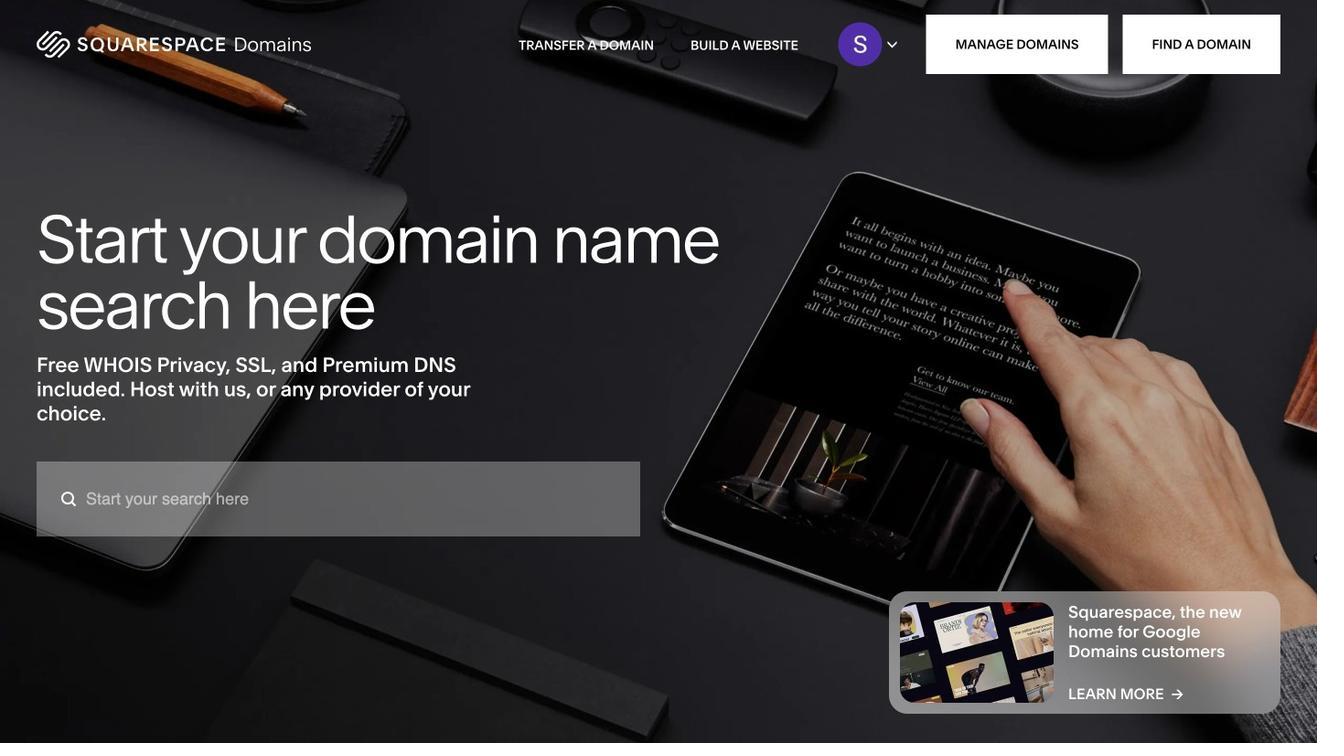 Task type: vqa. For each thing, say whether or not it's contained in the screenshot.
works
no



Task type: locate. For each thing, give the bounding box(es) containing it.
Start your search here text field
[[37, 462, 640, 537]]



